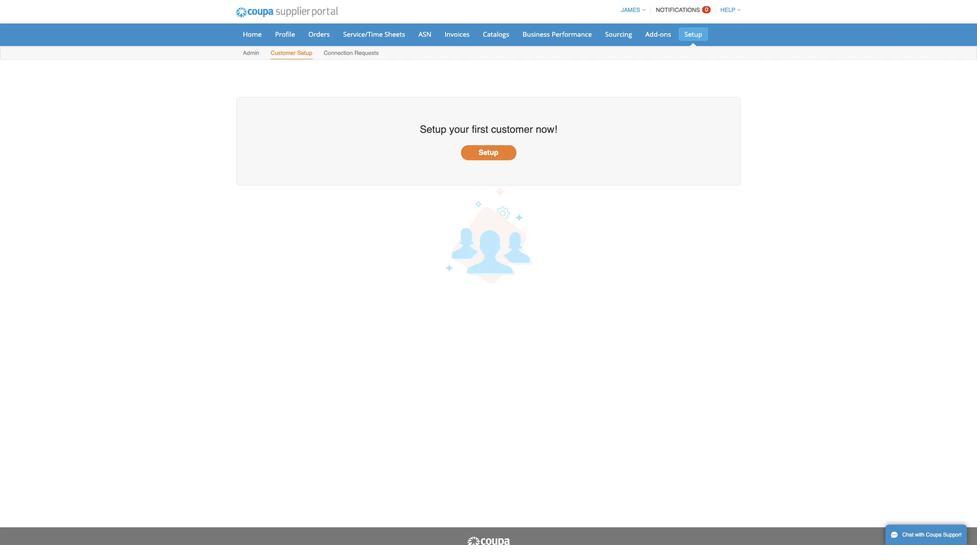 Task type: locate. For each thing, give the bounding box(es) containing it.
0 horizontal spatial coupa supplier portal image
[[230, 1, 344, 23]]

setup
[[685, 30, 703, 39], [297, 50, 312, 56], [420, 123, 447, 135], [479, 149, 499, 157]]

orders link
[[303, 27, 336, 41]]

coupa
[[927, 532, 942, 538]]

sourcing link
[[600, 27, 638, 41]]

james
[[621, 7, 641, 13]]

service/time
[[343, 30, 383, 39]]

customer setup link
[[270, 48, 313, 59]]

1 vertical spatial coupa supplier portal image
[[467, 536, 511, 545]]

add-ons link
[[640, 27, 677, 41]]

with
[[916, 532, 925, 538]]

setup button
[[461, 145, 516, 160]]

home link
[[237, 27, 268, 41]]

admin
[[243, 50, 259, 56]]

add-ons
[[646, 30, 672, 39]]

connection
[[324, 50, 353, 56]]

customer
[[271, 50, 296, 56]]

setup inside button
[[479, 149, 499, 157]]

support
[[944, 532, 962, 538]]

orders
[[309, 30, 330, 39]]

navigation
[[617, 1, 741, 19]]

notifications 0
[[656, 6, 709, 13]]

setup down setup your first customer now!
[[479, 149, 499, 157]]

setup your first customer now!
[[420, 123, 558, 135]]

navigation containing notifications 0
[[617, 1, 741, 19]]

home
[[243, 30, 262, 39]]

sourcing
[[606, 30, 633, 39]]

ons
[[660, 30, 672, 39]]

1 horizontal spatial coupa supplier portal image
[[467, 536, 511, 545]]

customer
[[491, 123, 533, 135]]

connection requests link
[[323, 48, 379, 59]]

invoices link
[[439, 27, 476, 41]]

coupa supplier portal image
[[230, 1, 344, 23], [467, 536, 511, 545]]



Task type: vqa. For each thing, say whether or not it's contained in the screenshot.
Orders
yes



Task type: describe. For each thing, give the bounding box(es) containing it.
setup down notifications 0
[[685, 30, 703, 39]]

admin link
[[243, 48, 260, 59]]

notifications
[[656, 7, 700, 13]]

chat
[[903, 532, 914, 538]]

0
[[705, 6, 709, 13]]

asn link
[[413, 27, 437, 41]]

0 vertical spatial coupa supplier portal image
[[230, 1, 344, 23]]

connection requests
[[324, 50, 379, 56]]

invoices
[[445, 30, 470, 39]]

service/time sheets link
[[338, 27, 411, 41]]

performance
[[552, 30, 592, 39]]

first
[[472, 123, 489, 135]]

setup link
[[679, 27, 708, 41]]

business performance
[[523, 30, 592, 39]]

help link
[[717, 7, 741, 13]]

catalogs link
[[477, 27, 515, 41]]

business
[[523, 30, 550, 39]]

chat with coupa support button
[[886, 525, 968, 545]]

catalogs
[[483, 30, 510, 39]]

requests
[[355, 50, 379, 56]]

setup left your
[[420, 123, 447, 135]]

now!
[[536, 123, 558, 135]]

setup right customer
[[297, 50, 312, 56]]

profile link
[[269, 27, 301, 41]]

your
[[449, 123, 469, 135]]

help
[[721, 7, 736, 13]]

sheets
[[385, 30, 405, 39]]

service/time sheets
[[343, 30, 405, 39]]

add-
[[646, 30, 660, 39]]

chat with coupa support
[[903, 532, 962, 538]]

profile
[[275, 30, 295, 39]]

customer setup
[[271, 50, 312, 56]]

asn
[[419, 30, 432, 39]]

business performance link
[[517, 27, 598, 41]]

james link
[[617, 7, 646, 13]]



